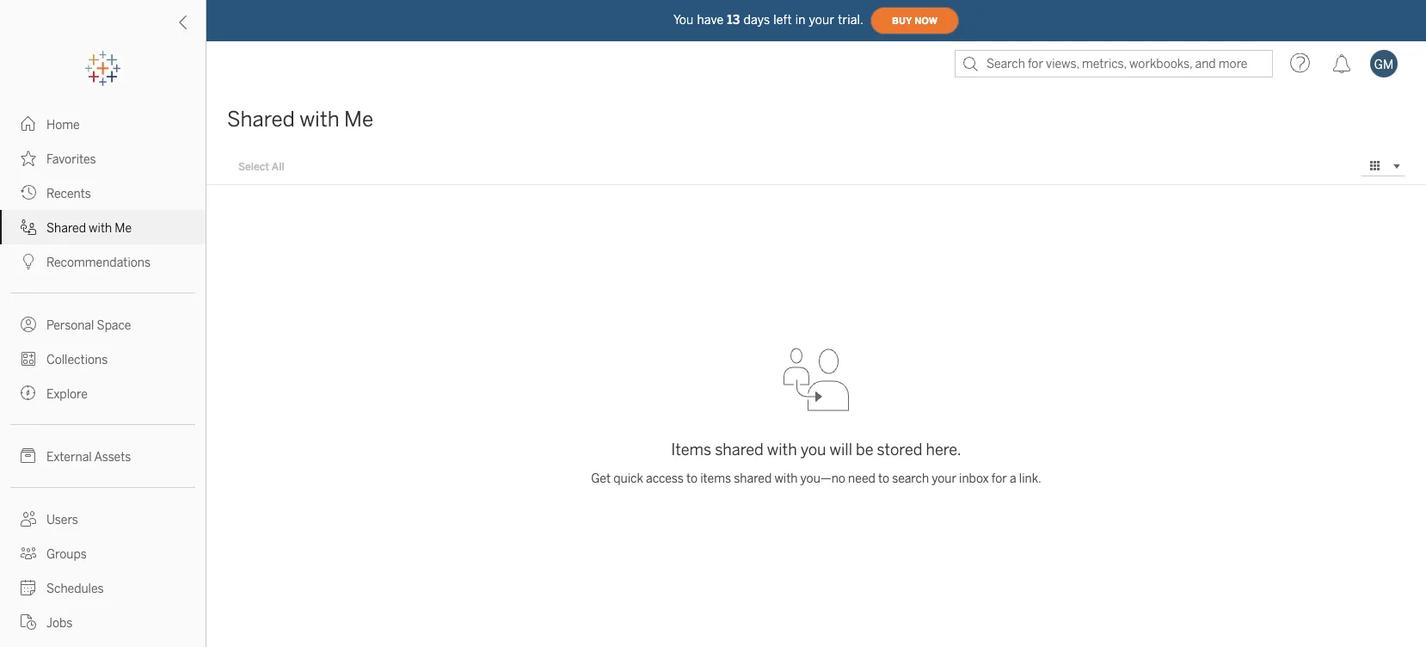 Task type: vqa. For each thing, say whether or not it's contained in the screenshot.
by text only_f5he34f icon inside Favorites link
yes



Task type: describe. For each thing, give the bounding box(es) containing it.
by text only_f5he34f image for schedules
[[21, 580, 36, 595]]

by text only_f5he34f image for external assets
[[21, 448, 36, 464]]

buy now
[[892, 15, 938, 26]]

navigation panel element
[[0, 52, 206, 647]]

schedules link
[[0, 571, 206, 605]]

link.
[[1020, 472, 1042, 486]]

by text only_f5he34f image for favorites
[[21, 151, 36, 166]]

shared inside shared with me link
[[46, 221, 86, 235]]

in
[[796, 13, 806, 27]]

0 vertical spatial shared
[[715, 440, 764, 459]]

Search for views, metrics, workbooks, and more text field
[[955, 50, 1274, 77]]

jobs
[[46, 616, 73, 630]]

0 horizontal spatial your
[[809, 13, 835, 27]]

recents link
[[0, 176, 206, 210]]

by text only_f5he34f image for recents
[[21, 185, 36, 201]]

explore link
[[0, 376, 206, 410]]

13
[[727, 13, 740, 27]]

2 to from the left
[[879, 472, 890, 486]]

you
[[674, 13, 694, 27]]

need
[[849, 472, 876, 486]]

home
[[46, 117, 80, 132]]

get quick access to items shared with you—no need to search your inbox for a link.
[[591, 472, 1042, 486]]

you have 13 days left in your trial.
[[674, 13, 864, 27]]

items
[[671, 440, 712, 459]]

me inside shared with me link
[[115, 221, 132, 235]]

recommendations
[[46, 255, 151, 269]]

recommendations link
[[0, 244, 206, 279]]

1 vertical spatial shared
[[734, 472, 772, 486]]

by text only_f5he34f image for explore
[[21, 386, 36, 401]]

1 horizontal spatial your
[[932, 472, 957, 486]]

0 vertical spatial shared with me
[[227, 107, 374, 132]]

by text only_f5he34f image for users
[[21, 511, 36, 527]]

grid view image
[[1368, 158, 1384, 174]]

users
[[46, 512, 78, 527]]

for
[[992, 472, 1008, 486]]

favorites link
[[0, 141, 206, 176]]

a
[[1010, 472, 1017, 486]]

1 to from the left
[[687, 472, 698, 486]]

quick
[[614, 472, 644, 486]]

search
[[893, 472, 929, 486]]

assets
[[94, 450, 131, 464]]

jobs link
[[0, 605, 206, 639]]

external assets
[[46, 450, 131, 464]]

home link
[[0, 107, 206, 141]]

stored
[[877, 440, 923, 459]]

you
[[801, 440, 827, 459]]



Task type: locate. For each thing, give the bounding box(es) containing it.
by text only_f5he34f image left collections
[[21, 351, 36, 367]]

by text only_f5he34f image inside favorites link
[[21, 151, 36, 166]]

by text only_f5he34f image left home
[[21, 116, 36, 132]]

by text only_f5he34f image inside jobs link
[[21, 614, 36, 630]]

by text only_f5he34f image left favorites
[[21, 151, 36, 166]]

3 by text only_f5he34f image from the top
[[21, 254, 36, 269]]

by text only_f5he34f image for shared with me
[[21, 219, 36, 235]]

select
[[238, 160, 269, 172]]

1 vertical spatial me
[[115, 221, 132, 235]]

6 by text only_f5he34f image from the top
[[21, 546, 36, 561]]

to
[[687, 472, 698, 486], [879, 472, 890, 486]]

5 by text only_f5he34f image from the top
[[21, 448, 36, 464]]

by text only_f5he34f image left recommendations
[[21, 254, 36, 269]]

groups link
[[0, 536, 206, 571]]

by text only_f5he34f image left groups
[[21, 546, 36, 561]]

shared with me link
[[0, 210, 206, 244]]

1 horizontal spatial shared
[[227, 107, 295, 132]]

external
[[46, 450, 92, 464]]

8 by text only_f5he34f image from the top
[[21, 614, 36, 630]]

by text only_f5he34f image
[[21, 151, 36, 166], [21, 185, 36, 201], [21, 254, 36, 269], [21, 351, 36, 367], [21, 448, 36, 464]]

by text only_f5he34f image left recents
[[21, 185, 36, 201]]

shared with me up recommendations
[[46, 221, 132, 235]]

by text only_f5he34f image inside explore link
[[21, 386, 36, 401]]

1 horizontal spatial to
[[879, 472, 890, 486]]

now
[[915, 15, 938, 26]]

0 horizontal spatial shared
[[46, 221, 86, 235]]

select all button
[[227, 156, 296, 176]]

by text only_f5he34f image for recommendations
[[21, 254, 36, 269]]

to left items
[[687, 472, 698, 486]]

by text only_f5he34f image inside the recommendations link
[[21, 254, 36, 269]]

shared right items
[[734, 472, 772, 486]]

shared with me
[[227, 107, 374, 132], [46, 221, 132, 235]]

main navigation. press the up and down arrow keys to access links. element
[[0, 107, 206, 647]]

personal
[[46, 318, 94, 332]]

by text only_f5he34f image left personal
[[21, 317, 36, 332]]

personal space
[[46, 318, 131, 332]]

by text only_f5he34f image inside external assets link
[[21, 448, 36, 464]]

by text only_f5he34f image inside recents link
[[21, 185, 36, 201]]

collections
[[46, 352, 108, 367]]

1 vertical spatial your
[[932, 472, 957, 486]]

me
[[344, 107, 374, 132], [115, 221, 132, 235]]

shared
[[227, 107, 295, 132], [46, 221, 86, 235]]

by text only_f5he34f image
[[21, 116, 36, 132], [21, 219, 36, 235], [21, 317, 36, 332], [21, 386, 36, 401], [21, 511, 36, 527], [21, 546, 36, 561], [21, 580, 36, 595], [21, 614, 36, 630]]

favorites
[[46, 152, 96, 166]]

left
[[774, 13, 792, 27]]

by text only_f5he34f image left the users
[[21, 511, 36, 527]]

1 horizontal spatial me
[[344, 107, 374, 132]]

by text only_f5he34f image left explore
[[21, 386, 36, 401]]

with inside main navigation. press the up and down arrow keys to access links. element
[[89, 221, 112, 235]]

to right need
[[879, 472, 890, 486]]

by text only_f5he34f image inside "schedules" link
[[21, 580, 36, 595]]

you—no
[[801, 472, 846, 486]]

be
[[856, 440, 874, 459]]

your right in at right
[[809, 13, 835, 27]]

by text only_f5he34f image up the recommendations link
[[21, 219, 36, 235]]

0 vertical spatial me
[[344, 107, 374, 132]]

by text only_f5he34f image for groups
[[21, 546, 36, 561]]

1 vertical spatial shared with me
[[46, 221, 132, 235]]

shared with me up all
[[227, 107, 374, 132]]

1 vertical spatial shared
[[46, 221, 86, 235]]

buy
[[892, 15, 912, 26]]

by text only_f5he34f image inside groups link
[[21, 546, 36, 561]]

access
[[646, 472, 684, 486]]

inbox
[[960, 472, 989, 486]]

with
[[300, 107, 340, 132], [89, 221, 112, 235], [767, 440, 797, 459], [775, 472, 798, 486]]

by text only_f5he34f image inside shared with me link
[[21, 219, 36, 235]]

get
[[591, 472, 611, 486]]

0 horizontal spatial to
[[687, 472, 698, 486]]

0 vertical spatial shared
[[227, 107, 295, 132]]

buy now button
[[871, 7, 960, 34]]

by text only_f5he34f image for home
[[21, 116, 36, 132]]

will
[[830, 440, 853, 459]]

select all
[[238, 160, 285, 172]]

5 by text only_f5he34f image from the top
[[21, 511, 36, 527]]

by text only_f5he34f image inside personal space link
[[21, 317, 36, 332]]

shared up items
[[715, 440, 764, 459]]

external assets link
[[0, 439, 206, 473]]

by text only_f5he34f image inside users link
[[21, 511, 36, 527]]

1 by text only_f5he34f image from the top
[[21, 151, 36, 166]]

items shared with you will be stored here.
[[671, 440, 962, 459]]

by text only_f5he34f image left external in the bottom of the page
[[21, 448, 36, 464]]

have
[[697, 13, 724, 27]]

users link
[[0, 502, 206, 536]]

3 by text only_f5he34f image from the top
[[21, 317, 36, 332]]

personal space link
[[0, 307, 206, 342]]

days
[[744, 13, 770, 27]]

items
[[701, 472, 732, 486]]

collections link
[[0, 342, 206, 376]]

by text only_f5he34f image left jobs
[[21, 614, 36, 630]]

by text only_f5he34f image inside home link
[[21, 116, 36, 132]]

1 horizontal spatial shared with me
[[227, 107, 374, 132]]

shared with me inside main navigation. press the up and down arrow keys to access links. element
[[46, 221, 132, 235]]

by text only_f5he34f image left schedules
[[21, 580, 36, 595]]

by text only_f5he34f image inside collections link
[[21, 351, 36, 367]]

shared up the select all 'button'
[[227, 107, 295, 132]]

0 horizontal spatial shared with me
[[46, 221, 132, 235]]

your down here.
[[932, 472, 957, 486]]

2 by text only_f5he34f image from the top
[[21, 219, 36, 235]]

0 horizontal spatial me
[[115, 221, 132, 235]]

shared
[[715, 440, 764, 459], [734, 472, 772, 486]]

all
[[272, 160, 285, 172]]

by text only_f5he34f image for jobs
[[21, 614, 36, 630]]

shared down recents
[[46, 221, 86, 235]]

space
[[97, 318, 131, 332]]

your
[[809, 13, 835, 27], [932, 472, 957, 486]]

7 by text only_f5he34f image from the top
[[21, 580, 36, 595]]

here.
[[926, 440, 962, 459]]

by text only_f5he34f image for collections
[[21, 351, 36, 367]]

4 by text only_f5he34f image from the top
[[21, 351, 36, 367]]

groups
[[46, 547, 87, 561]]

schedules
[[46, 581, 104, 595]]

1 by text only_f5he34f image from the top
[[21, 116, 36, 132]]

recents
[[46, 186, 91, 201]]

2 by text only_f5he34f image from the top
[[21, 185, 36, 201]]

0 vertical spatial your
[[809, 13, 835, 27]]

4 by text only_f5he34f image from the top
[[21, 386, 36, 401]]

explore
[[46, 387, 88, 401]]

by text only_f5he34f image for personal space
[[21, 317, 36, 332]]

trial.
[[838, 13, 864, 27]]



